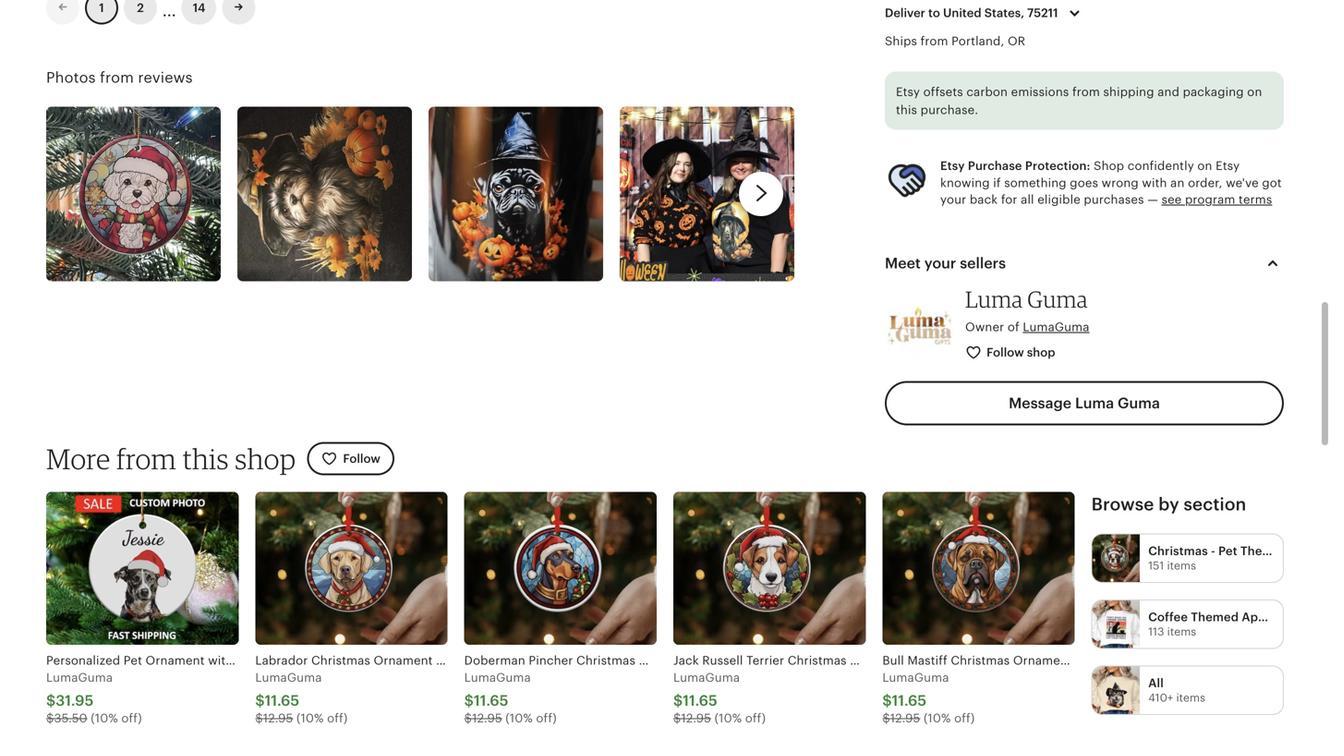 Task type: vqa. For each thing, say whether or not it's contained in the screenshot.
States,
yes



Task type: describe. For each thing, give the bounding box(es) containing it.
christmas
[[1148, 544, 1208, 558]]

more from this shop
[[46, 442, 296, 476]]

owner
[[965, 320, 1004, 334]]

and
[[1158, 85, 1180, 99]]

off) for labrador christmas ornament stained glass dog ornament christmas gift family christmas tree ornament glass stained design image
[[327, 711, 348, 725]]

themed inside coffee themed apparel 113 items
[[1191, 610, 1239, 624]]

75211
[[1027, 6, 1058, 20]]

etsy for etsy offsets carbon emissions from shipping and packaging on this purchase.
[[896, 85, 920, 99]]

of
[[1008, 320, 1020, 334]]

follow shop button
[[952, 336, 1071, 370]]

12.95 for labrador christmas ornament stained glass dog ornament christmas gift family christmas tree ornament glass stained design image
[[263, 711, 293, 725]]

luma guma owner of lumaguma
[[965, 286, 1090, 334]]

1 link
[[85, 0, 118, 25]]

151
[[1148, 559, 1164, 572]]

(10% for personalized pet ornament with your pet's photo and name - custom christmas ornament cat ornament personalized dog ornament custom dog
[[91, 711, 118, 725]]

items inside all 410+ items
[[1176, 692, 1206, 704]]

etsy purchase protection:
[[940, 159, 1091, 173]]

(10% for "jack russell terrier christmas ornament stained glass dog ornament christmas gift family christmas tree ornament glass stained design" image
[[715, 711, 742, 725]]

12.95 for "jack russell terrier christmas ornament stained glass dog ornament christmas gift family christmas tree ornament glass stained design" image
[[681, 711, 711, 725]]

lumaguma for bull mastiff christmas ornament stained glass dog ornament christmas gift family christmas tree ornament glass stained design image at the right bottom of the page
[[883, 670, 949, 684]]

follow shop
[[987, 345, 1055, 359]]

follow button
[[307, 442, 394, 475]]

photos
[[46, 69, 96, 86]]

purchases
[[1084, 193, 1144, 207]]

guma inside luma guma owner of lumaguma
[[1028, 286, 1088, 313]]

jack russell terrier christmas ornament stained glass dog ornament christmas gift family christmas tree ornament glass stained design image
[[673, 492, 866, 645]]

your inside meet your sellers dropdown button
[[924, 255, 956, 272]]

guma inside button
[[1118, 395, 1160, 412]]

lumaguma $ 31.95 $ 35.50 (10% off)
[[46, 670, 142, 725]]

apparel
[[1242, 610, 1288, 624]]

your inside shop confidently on etsy knowing if something goes wrong with an order, we've got your back for all eligible purchases —
[[940, 193, 967, 207]]

we've
[[1226, 176, 1259, 190]]

etsy for etsy purchase protection:
[[940, 159, 965, 173]]

lumaguma for doberman pincher christmas ornament stained glass dog ornament christmas gift family christmas tree ornament glass stained design image on the left bottom
[[464, 670, 531, 684]]

ships from portland, or
[[885, 34, 1026, 48]]

lumaguma link
[[1023, 320, 1090, 334]]

themed inside christmas - pet themed 151 items
[[1241, 544, 1288, 558]]

off) for "jack russell terrier christmas ornament stained glass dog ornament christmas gift family christmas tree ornament glass stained design" image
[[745, 711, 766, 725]]

see program terms
[[1162, 193, 1272, 207]]

coffee
[[1148, 610, 1188, 624]]

ships
[[885, 34, 917, 48]]

confidently
[[1128, 159, 1194, 173]]

off) for bull mastiff christmas ornament stained glass dog ornament christmas gift family christmas tree ornament glass stained design image at the right bottom of the page
[[954, 711, 975, 725]]

all 410+ items
[[1148, 676, 1206, 704]]

on inside etsy offsets carbon emissions from shipping and packaging on this purchase.
[[1247, 85, 1262, 99]]

follow for follow shop
[[987, 345, 1024, 359]]

follow for follow
[[343, 452, 381, 466]]

from inside etsy offsets carbon emissions from shipping and packaging on this purchase.
[[1072, 85, 1100, 99]]

11.65 for "jack russell terrier christmas ornament stained glass dog ornament christmas gift family christmas tree ornament glass stained design" image
[[683, 692, 718, 709]]

(10% for labrador christmas ornament stained glass dog ornament christmas gift family christmas tree ornament glass stained design image
[[297, 711, 324, 725]]

message
[[1009, 395, 1072, 412]]

11.65 for bull mastiff christmas ornament stained glass dog ornament christmas gift family christmas tree ornament glass stained design image at the right bottom of the page
[[892, 692, 927, 709]]

from for ships from portland, or
[[921, 34, 948, 48]]

12.95 for doberman pincher christmas ornament stained glass dog ornament christmas gift family christmas tree ornament glass stained design image on the left bottom
[[472, 711, 502, 725]]

purchase
[[968, 159, 1022, 173]]

packaging
[[1183, 85, 1244, 99]]

lumaguma for personalized pet ornament with your pet's photo and name - custom christmas ornament cat ornament personalized dog ornament custom dog
[[46, 670, 113, 684]]

luma inside luma guma owner of lumaguma
[[965, 286, 1023, 313]]

program
[[1185, 193, 1236, 207]]

got
[[1262, 176, 1282, 190]]

pet
[[1219, 544, 1238, 558]]

browse by section
[[1092, 494, 1247, 514]]

shipping
[[1103, 85, 1154, 99]]

lumaguma $ 11.65 $ 12.95 (10% off) for doberman pincher christmas ornament stained glass dog ornament christmas gift family christmas tree ornament glass stained design image on the left bottom
[[464, 670, 557, 725]]

11.65 for labrador christmas ornament stained glass dog ornament christmas gift family christmas tree ornament glass stained design image
[[265, 692, 299, 709]]

portland,
[[952, 34, 1005, 48]]

eligible
[[1038, 193, 1081, 207]]

shop confidently on etsy knowing if something goes wrong with an order, we've got your back for all eligible purchases —
[[940, 159, 1282, 207]]

more
[[46, 442, 110, 476]]

etsy inside shop confidently on etsy knowing if something goes wrong with an order, we've got your back for all eligible purchases —
[[1216, 159, 1240, 173]]

1 vertical spatial this
[[183, 442, 229, 476]]

shop
[[1094, 159, 1124, 173]]

labrador christmas ornament stained glass dog ornament christmas gift family christmas tree ornament glass stained design image
[[255, 492, 448, 645]]

if
[[993, 176, 1001, 190]]

12.95 for bull mastiff christmas ornament stained glass dog ornament christmas gift family christmas tree ornament glass stained design image at the right bottom of the page
[[890, 711, 920, 725]]

states,
[[985, 6, 1025, 20]]

all
[[1021, 193, 1034, 207]]

back
[[970, 193, 998, 207]]

shop inside button
[[1027, 345, 1055, 359]]

35.50
[[54, 711, 87, 725]]

deliver
[[885, 6, 926, 20]]

11.65 for doberman pincher christmas ornament stained glass dog ornament christmas gift family christmas tree ornament glass stained design image on the left bottom
[[474, 692, 509, 709]]

something
[[1004, 176, 1067, 190]]

lumaguma for labrador christmas ornament stained glass dog ornament christmas gift family christmas tree ornament glass stained design image
[[255, 670, 322, 684]]

off) for personalized pet ornament with your pet's photo and name - custom christmas ornament cat ornament personalized dog ornament custom dog
[[121, 711, 142, 725]]



Task type: locate. For each thing, give the bounding box(es) containing it.
2 12.95 from the left
[[472, 711, 502, 725]]

lumaguma $ 11.65 $ 12.95 (10% off) for "jack russell terrier christmas ornament stained glass dog ornament christmas gift family christmas tree ornament glass stained design" image
[[673, 670, 766, 725]]

0 vertical spatial luma
[[965, 286, 1023, 313]]

3 11.65 from the left
[[683, 692, 718, 709]]

1 horizontal spatial luma
[[1075, 395, 1114, 412]]

deliver to united states, 75211
[[885, 6, 1058, 20]]

14 link
[[182, 0, 217, 25]]

offsets
[[923, 85, 963, 99]]

message luma guma button
[[885, 381, 1284, 425]]

5 off) from the left
[[954, 711, 975, 725]]

shop
[[1027, 345, 1055, 359], [235, 442, 296, 476]]

wrong
[[1102, 176, 1139, 190]]

2 off) from the left
[[327, 711, 348, 725]]

1 horizontal spatial follow
[[987, 345, 1024, 359]]

this
[[896, 103, 917, 117], [183, 442, 229, 476]]

order,
[[1188, 176, 1223, 190]]

your right meet
[[924, 255, 956, 272]]

knowing
[[940, 176, 990, 190]]

5 (10% from the left
[[924, 711, 951, 725]]

follow
[[987, 345, 1024, 359], [343, 452, 381, 466]]

1 vertical spatial items
[[1167, 625, 1196, 638]]

from
[[921, 34, 948, 48], [100, 69, 134, 86], [1072, 85, 1100, 99], [116, 442, 177, 476]]

14
[[193, 1, 205, 15]]

2
[[137, 1, 144, 15]]

from for more from this shop
[[116, 442, 177, 476]]

0 vertical spatial guma
[[1028, 286, 1088, 313]]

0 horizontal spatial follow
[[343, 452, 381, 466]]

items right 410+ on the right of the page
[[1176, 692, 1206, 704]]

lumaguma $ 11.65 $ 12.95 (10% off) for labrador christmas ornament stained glass dog ornament christmas gift family christmas tree ornament glass stained design image
[[255, 670, 348, 725]]

1 vertical spatial on
[[1198, 159, 1213, 173]]

2 11.65 from the left
[[474, 692, 509, 709]]

with
[[1142, 176, 1167, 190]]

items
[[1167, 559, 1196, 572], [1167, 625, 1196, 638], [1176, 692, 1206, 704]]

emissions
[[1011, 85, 1069, 99]]

carbon
[[967, 85, 1008, 99]]

luma right message
[[1075, 395, 1114, 412]]

11.65
[[265, 692, 299, 709], [474, 692, 509, 709], [683, 692, 718, 709], [892, 692, 927, 709]]

(10% for bull mastiff christmas ornament stained glass dog ornament christmas gift family christmas tree ornament glass stained design image at the right bottom of the page
[[924, 711, 951, 725]]

this inside etsy offsets carbon emissions from shipping and packaging on this purchase.
[[896, 103, 917, 117]]

for
[[1001, 193, 1018, 207]]

2 lumaguma $ 11.65 $ 12.95 (10% off) from the left
[[464, 670, 557, 725]]

1 horizontal spatial this
[[896, 103, 917, 117]]

1 12.95 from the left
[[263, 711, 293, 725]]

$
[[46, 692, 56, 709], [255, 692, 265, 709], [464, 692, 474, 709], [673, 692, 683, 709], [883, 692, 892, 709], [46, 711, 54, 725], [255, 711, 263, 725], [464, 711, 472, 725], [673, 711, 681, 725], [883, 711, 890, 725]]

etsy
[[896, 85, 920, 99], [940, 159, 965, 173], [1216, 159, 1240, 173]]

or
[[1008, 34, 1026, 48]]

from right photos at left
[[100, 69, 134, 86]]

to
[[928, 6, 940, 20]]

0 horizontal spatial themed
[[1191, 610, 1239, 624]]

lumaguma $ 11.65 $ 12.95 (10% off)
[[255, 670, 348, 725], [464, 670, 557, 725], [673, 670, 766, 725], [883, 670, 975, 725]]

1 horizontal spatial guma
[[1118, 395, 1160, 412]]

on right 'packaging'
[[1247, 85, 1262, 99]]

1 horizontal spatial etsy
[[940, 159, 965, 173]]

from right more at the left bottom of page
[[116, 442, 177, 476]]

1 vertical spatial follow
[[343, 452, 381, 466]]

from down to
[[921, 34, 948, 48]]

0 horizontal spatial luma
[[965, 286, 1023, 313]]

3 (10% from the left
[[506, 711, 533, 725]]

2 link
[[124, 0, 157, 25]]

see more listings in the all section image
[[1093, 666, 1140, 714]]

2 horizontal spatial etsy
[[1216, 159, 1240, 173]]

browse
[[1092, 494, 1154, 514]]

4 12.95 from the left
[[890, 711, 920, 725]]

lumaguma inside lumaguma $ 31.95 $ 35.50 (10% off)
[[46, 670, 113, 684]]

themed right pet
[[1241, 544, 1288, 558]]

1 horizontal spatial shop
[[1027, 345, 1055, 359]]

items down christmas
[[1167, 559, 1196, 572]]

1 vertical spatial themed
[[1191, 610, 1239, 624]]

113
[[1148, 625, 1164, 638]]

goes
[[1070, 176, 1098, 190]]

0 horizontal spatial shop
[[235, 442, 296, 476]]

themed right coffee
[[1191, 610, 1239, 624]]

see more listings in the coffee themed apparel section image
[[1093, 600, 1140, 648]]

lumaguma
[[1023, 320, 1090, 334], [46, 670, 113, 684], [255, 670, 322, 684], [464, 670, 531, 684], [673, 670, 740, 684], [883, 670, 949, 684]]

united
[[943, 6, 982, 20]]

4 (10% from the left
[[715, 711, 742, 725]]

1 horizontal spatial on
[[1247, 85, 1262, 99]]

luma up the owner
[[965, 286, 1023, 313]]

your
[[940, 193, 967, 207], [924, 255, 956, 272]]

etsy offsets carbon emissions from shipping and packaging on this purchase.
[[896, 85, 1262, 117]]

lumaguma inside luma guma owner of lumaguma
[[1023, 320, 1090, 334]]

on inside shop confidently on etsy knowing if something goes wrong with an order, we've got your back for all eligible purchases —
[[1198, 159, 1213, 173]]

guma
[[1028, 286, 1088, 313], [1118, 395, 1160, 412]]

4 lumaguma $ 11.65 $ 12.95 (10% off) from the left
[[883, 670, 975, 725]]

0 vertical spatial items
[[1167, 559, 1196, 572]]

0 vertical spatial shop
[[1027, 345, 1055, 359]]

shop left follow button
[[235, 442, 296, 476]]

0 vertical spatial your
[[940, 193, 967, 207]]

etsy up knowing
[[940, 159, 965, 173]]

lumaguma for "jack russell terrier christmas ornament stained glass dog ornament christmas gift family christmas tree ornament glass stained design" image
[[673, 670, 740, 684]]

12.95
[[263, 711, 293, 725], [472, 711, 502, 725], [681, 711, 711, 725], [890, 711, 920, 725]]

3 off) from the left
[[536, 711, 557, 725]]

personalized pet ornament with your pet's photo and name - custom christmas ornament cat ornament personalized dog ornament custom dog image
[[46, 492, 239, 645]]

deliver to united states, 75211 button
[[871, 0, 1100, 33]]

off) inside lumaguma $ 31.95 $ 35.50 (10% off)
[[121, 711, 142, 725]]

2 vertical spatial items
[[1176, 692, 1206, 704]]

1 vertical spatial guma
[[1118, 395, 1160, 412]]

4 11.65 from the left
[[892, 692, 927, 709]]

from for photos from reviews
[[100, 69, 134, 86]]

luma guma image
[[885, 291, 954, 360]]

1 11.65 from the left
[[265, 692, 299, 709]]

meet your sellers button
[[868, 241, 1301, 286]]

an
[[1171, 176, 1185, 190]]

1 lumaguma $ 11.65 $ 12.95 (10% off) from the left
[[255, 670, 348, 725]]

off)
[[121, 711, 142, 725], [327, 711, 348, 725], [536, 711, 557, 725], [745, 711, 766, 725], [954, 711, 975, 725]]

410+
[[1148, 692, 1173, 704]]

on up order,
[[1198, 159, 1213, 173]]

christmas - pet themed 151 items
[[1148, 544, 1288, 572]]

1 vertical spatial your
[[924, 255, 956, 272]]

luma inside button
[[1075, 395, 1114, 412]]

3 12.95 from the left
[[681, 711, 711, 725]]

meet your sellers
[[885, 255, 1006, 272]]

1 off) from the left
[[121, 711, 142, 725]]

lumaguma $ 11.65 $ 12.95 (10% off) for bull mastiff christmas ornament stained glass dog ornament christmas gift family christmas tree ornament glass stained design image at the right bottom of the page
[[883, 670, 975, 725]]

themed
[[1241, 544, 1288, 558], [1191, 610, 1239, 624]]

off) for doberman pincher christmas ornament stained glass dog ornament christmas gift family christmas tree ornament glass stained design image on the left bottom
[[536, 711, 557, 725]]

terms
[[1239, 193, 1272, 207]]

doberman pincher christmas ornament stained glass dog ornament christmas gift family christmas tree ornament glass stained design image
[[464, 492, 657, 645]]

0 horizontal spatial guma
[[1028, 286, 1088, 313]]

1 vertical spatial shop
[[235, 442, 296, 476]]

0 horizontal spatial this
[[183, 442, 229, 476]]

on
[[1247, 85, 1262, 99], [1198, 159, 1213, 173]]

by
[[1159, 494, 1180, 514]]

your down knowing
[[940, 193, 967, 207]]

section
[[1184, 494, 1247, 514]]

etsy inside etsy offsets carbon emissions from shipping and packaging on this purchase.
[[896, 85, 920, 99]]

0 horizontal spatial on
[[1198, 159, 1213, 173]]

1 vertical spatial luma
[[1075, 395, 1114, 412]]

—
[[1148, 193, 1158, 207]]

items down coffee
[[1167, 625, 1196, 638]]

1
[[99, 1, 104, 15]]

0 horizontal spatial etsy
[[896, 85, 920, 99]]

luma
[[965, 286, 1023, 313], [1075, 395, 1114, 412]]

see program terms link
[[1162, 193, 1272, 207]]

0 vertical spatial on
[[1247, 85, 1262, 99]]

0 vertical spatial follow
[[987, 345, 1024, 359]]

1 (10% from the left
[[91, 711, 118, 725]]

-
[[1211, 544, 1216, 558]]

purchase.
[[921, 103, 978, 117]]

see more listings in the christmas - pet themed section image
[[1093, 534, 1140, 582]]

2 (10% from the left
[[297, 711, 324, 725]]

(10% inside lumaguma $ 31.95 $ 35.50 (10% off)
[[91, 711, 118, 725]]

1 horizontal spatial themed
[[1241, 544, 1288, 558]]

all
[[1148, 676, 1164, 690]]

etsy up we've
[[1216, 159, 1240, 173]]

photos from reviews
[[46, 69, 193, 86]]

shop down lumaguma link
[[1027, 345, 1055, 359]]

see
[[1162, 193, 1182, 207]]

bull mastiff christmas ornament stained glass dog ornament christmas gift family christmas tree ornament glass stained design image
[[883, 492, 1075, 645]]

31.95
[[56, 692, 94, 709]]

meet
[[885, 255, 921, 272]]

message luma guma
[[1009, 395, 1160, 412]]

sellers
[[960, 255, 1006, 272]]

3 lumaguma $ 11.65 $ 12.95 (10% off) from the left
[[673, 670, 766, 725]]

reviews
[[138, 69, 193, 86]]

etsy left offsets
[[896, 85, 920, 99]]

from left shipping at top
[[1072, 85, 1100, 99]]

0 vertical spatial themed
[[1241, 544, 1288, 558]]

4 off) from the left
[[745, 711, 766, 725]]

(10%
[[91, 711, 118, 725], [297, 711, 324, 725], [506, 711, 533, 725], [715, 711, 742, 725], [924, 711, 951, 725]]

0 vertical spatial this
[[896, 103, 917, 117]]

coffee themed apparel 113 items
[[1148, 610, 1288, 638]]

items inside christmas - pet themed 151 items
[[1167, 559, 1196, 572]]

items inside coffee themed apparel 113 items
[[1167, 625, 1196, 638]]

(10% for doberman pincher christmas ornament stained glass dog ornament christmas gift family christmas tree ornament glass stained design image on the left bottom
[[506, 711, 533, 725]]

protection:
[[1025, 159, 1091, 173]]



